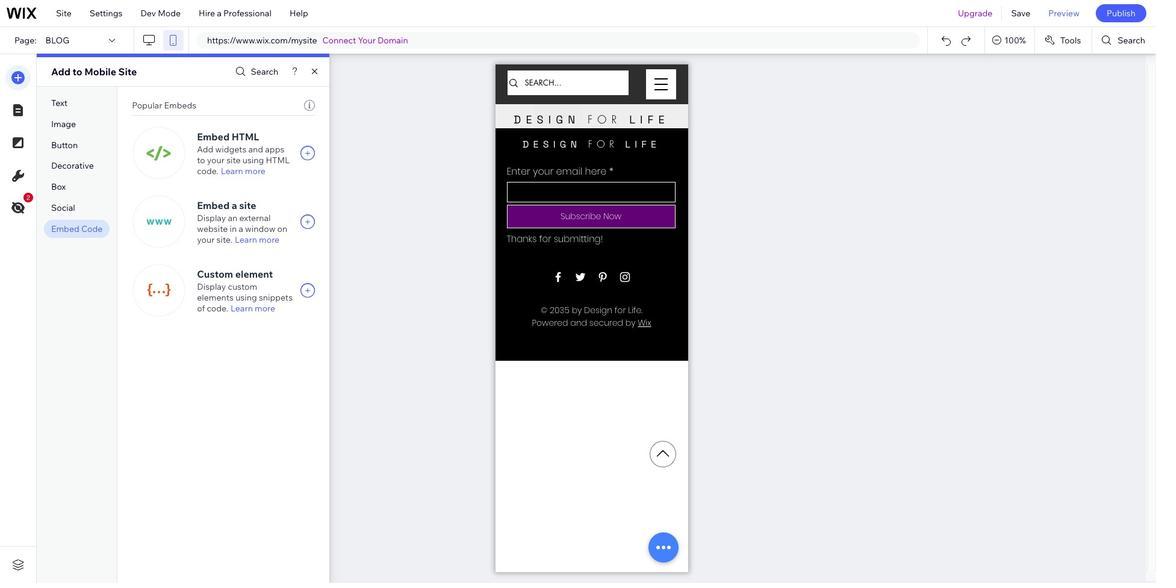 Task type: locate. For each thing, give the bounding box(es) containing it.
0 horizontal spatial add
[[51, 66, 70, 78]]

html right 'and'
[[266, 155, 290, 166]]

0 vertical spatial a
[[217, 8, 222, 19]]

embed for embed a site
[[197, 199, 230, 211]]

in
[[230, 223, 237, 234]]

1 vertical spatial search button
[[232, 63, 278, 80]]

display down the custom
[[197, 281, 226, 292]]

2 vertical spatial learn more
[[231, 303, 275, 314]]

site up external
[[239, 199, 256, 211]]

site right mobile
[[118, 66, 137, 78]]

1 horizontal spatial a
[[232, 199, 237, 211]]

learn more button down widgets
[[221, 166, 266, 177]]

0 horizontal spatial html
[[232, 131, 259, 143]]

to left widgets
[[197, 155, 205, 166]]

0 vertical spatial learn more button
[[221, 166, 266, 177]]

1 vertical spatial embed
[[197, 199, 230, 211]]

site down embed html
[[227, 155, 241, 166]]

0 vertical spatial embed
[[197, 131, 230, 143]]

on
[[277, 223, 288, 234]]

social
[[51, 202, 75, 213]]

1 vertical spatial code.
[[207, 303, 228, 314]]

embed down "social"
[[51, 223, 79, 234]]

0 horizontal spatial a
[[217, 8, 222, 19]]

code. down widgets
[[197, 166, 219, 177]]

0 vertical spatial using
[[243, 155, 264, 166]]

more down 'and'
[[245, 166, 266, 177]]

search button
[[1093, 27, 1157, 54], [232, 63, 278, 80]]

embed up widgets
[[197, 131, 230, 143]]

1 horizontal spatial add
[[197, 144, 213, 155]]

and
[[248, 144, 263, 155]]

your down embed html
[[207, 155, 225, 166]]

element
[[235, 268, 273, 280]]

of
[[197, 303, 205, 314]]

0 vertical spatial site
[[56, 8, 72, 19]]

add
[[51, 66, 70, 78], [197, 144, 213, 155]]

using
[[243, 155, 264, 166], [236, 292, 257, 303]]

professional
[[224, 8, 272, 19]]

search
[[1118, 35, 1146, 46], [251, 66, 278, 77]]

a up an
[[232, 199, 237, 211]]

upgrade
[[958, 8, 993, 19]]

more
[[245, 166, 266, 177], [259, 234, 280, 245], [255, 303, 275, 314]]

1 vertical spatial to
[[197, 155, 205, 166]]

learn for html
[[221, 166, 243, 177]]

more down custom
[[255, 303, 275, 314]]

a right in
[[239, 223, 243, 234]]

0 vertical spatial your
[[207, 155, 225, 166]]

learn more button for embed html
[[221, 166, 266, 177]]

2 horizontal spatial a
[[239, 223, 243, 234]]

2 button
[[5, 193, 33, 220]]

code. inside display custom elements using snippets of code.
[[207, 303, 228, 314]]

learn right site.
[[235, 234, 257, 245]]

1 vertical spatial learn more
[[235, 234, 280, 245]]

add for add widgets and apps to your site using html code.
[[197, 144, 213, 155]]

search button down publish button
[[1093, 27, 1157, 54]]

a right hire
[[217, 8, 222, 19]]

publish button
[[1096, 4, 1147, 22]]

code. inside add widgets and apps to your site using html code.
[[197, 166, 219, 177]]

more down external
[[259, 234, 280, 245]]

search button down https://www.wix.com/mysite
[[232, 63, 278, 80]]

an
[[228, 213, 237, 223]]

display inside display custom elements using snippets of code.
[[197, 281, 226, 292]]

add for add to mobile site
[[51, 66, 70, 78]]

1 vertical spatial learn more button
[[235, 234, 280, 245]]

2 vertical spatial embed
[[51, 223, 79, 234]]

0 vertical spatial to
[[73, 66, 82, 78]]

using down element
[[236, 292, 257, 303]]

1 vertical spatial display
[[197, 281, 226, 292]]

custom
[[197, 268, 233, 280]]

website
[[197, 223, 228, 234]]

0 vertical spatial code.
[[197, 166, 219, 177]]

1 vertical spatial site
[[118, 66, 137, 78]]

https://www.wix.com/mysite
[[207, 35, 317, 46]]

1 horizontal spatial search
[[1118, 35, 1146, 46]]

blog
[[46, 35, 69, 46]]

0 horizontal spatial site
[[56, 8, 72, 19]]

1 vertical spatial learn
[[235, 234, 257, 245]]

learn down widgets
[[221, 166, 243, 177]]

2 vertical spatial learn more button
[[231, 303, 275, 314]]

add inside add widgets and apps to your site using html code.
[[197, 144, 213, 155]]

add up text on the top
[[51, 66, 70, 78]]

embed for embed html
[[197, 131, 230, 143]]

learn down custom
[[231, 303, 253, 314]]

box
[[51, 181, 66, 192]]

2
[[26, 194, 30, 201]]

display
[[197, 213, 226, 223], [197, 281, 226, 292]]

learn more down custom
[[231, 303, 275, 314]]

to inside add widgets and apps to your site using html code.
[[197, 155, 205, 166]]

search down publish button
[[1118, 35, 1146, 46]]

learn more
[[221, 166, 266, 177], [235, 234, 280, 245], [231, 303, 275, 314]]

site
[[227, 155, 241, 166], [239, 199, 256, 211]]

embed up an
[[197, 199, 230, 211]]

1 vertical spatial add
[[197, 144, 213, 155]]

1 vertical spatial html
[[266, 155, 290, 166]]

0 vertical spatial learn
[[221, 166, 243, 177]]

window
[[245, 223, 276, 234]]

100%
[[1005, 35, 1026, 46]]

0 vertical spatial learn more
[[221, 166, 266, 177]]

learn for a
[[235, 234, 257, 245]]

0 vertical spatial html
[[232, 131, 259, 143]]

site up blog
[[56, 8, 72, 19]]

more for embed html
[[245, 166, 266, 177]]

your
[[358, 35, 376, 46]]

dev mode
[[141, 8, 181, 19]]

site
[[56, 8, 72, 19], [118, 66, 137, 78]]

html inside add widgets and apps to your site using html code.
[[266, 155, 290, 166]]

add left widgets
[[197, 144, 213, 155]]

1 display from the top
[[197, 213, 226, 223]]

learn more down external
[[235, 234, 280, 245]]

2 vertical spatial learn
[[231, 303, 253, 314]]

using left apps
[[243, 155, 264, 166]]

code. right of
[[207, 303, 228, 314]]

your
[[207, 155, 225, 166], [197, 234, 215, 245]]

0 vertical spatial add
[[51, 66, 70, 78]]

1 vertical spatial your
[[197, 234, 215, 245]]

html
[[232, 131, 259, 143], [266, 155, 290, 166]]

mode
[[158, 8, 181, 19]]

your left site.
[[197, 234, 215, 245]]

learn more for embed html
[[221, 166, 266, 177]]

0 horizontal spatial to
[[73, 66, 82, 78]]

decorative
[[51, 160, 94, 171]]

image
[[51, 119, 76, 129]]

2 display from the top
[[197, 281, 226, 292]]

search down https://www.wix.com/mysite
[[251, 66, 278, 77]]

learn more down widgets
[[221, 166, 266, 177]]

0 vertical spatial display
[[197, 213, 226, 223]]

html up 'and'
[[232, 131, 259, 143]]

2 vertical spatial more
[[255, 303, 275, 314]]

a
[[217, 8, 222, 19], [232, 199, 237, 211], [239, 223, 243, 234]]

help
[[290, 8, 308, 19]]

learn more button down custom
[[231, 303, 275, 314]]

elements
[[197, 292, 234, 303]]

to left mobile
[[73, 66, 82, 78]]

0 vertical spatial more
[[245, 166, 266, 177]]

to
[[73, 66, 82, 78], [197, 155, 205, 166]]

1 horizontal spatial html
[[266, 155, 290, 166]]

a for site
[[232, 199, 237, 211]]

display an external website in a window on your site.
[[197, 213, 288, 245]]

custom
[[228, 281, 257, 292]]

0 horizontal spatial search
[[251, 66, 278, 77]]

using inside display custom elements using snippets of code.
[[236, 292, 257, 303]]

learn
[[221, 166, 243, 177], [235, 234, 257, 245], [231, 303, 253, 314]]

1 vertical spatial a
[[232, 199, 237, 211]]

0 vertical spatial search
[[1118, 35, 1146, 46]]

1 horizontal spatial to
[[197, 155, 205, 166]]

1 vertical spatial site
[[239, 199, 256, 211]]

more for custom element
[[255, 303, 275, 314]]

learn more button
[[221, 166, 266, 177], [235, 234, 280, 245], [231, 303, 275, 314]]

2 vertical spatial a
[[239, 223, 243, 234]]

button
[[51, 139, 78, 150]]

1 vertical spatial using
[[236, 292, 257, 303]]

display inside display an external website in a window on your site.
[[197, 213, 226, 223]]

1 horizontal spatial site
[[118, 66, 137, 78]]

embed
[[197, 131, 230, 143], [197, 199, 230, 211], [51, 223, 79, 234]]

code.
[[197, 166, 219, 177], [207, 303, 228, 314]]

0 vertical spatial site
[[227, 155, 241, 166]]

display down embed a site
[[197, 213, 226, 223]]

1 vertical spatial more
[[259, 234, 280, 245]]

learn more button down external
[[235, 234, 280, 245]]

0 vertical spatial search button
[[1093, 27, 1157, 54]]



Task type: describe. For each thing, give the bounding box(es) containing it.
hire
[[199, 8, 215, 19]]

hire a professional
[[199, 8, 272, 19]]

popular embeds
[[132, 100, 197, 111]]

embed a site
[[197, 199, 256, 211]]

a for professional
[[217, 8, 222, 19]]

dev
[[141, 8, 156, 19]]

add to mobile site
[[51, 66, 137, 78]]

embed for embed code
[[51, 223, 79, 234]]

tools
[[1061, 35, 1082, 46]]

embeds
[[164, 100, 197, 111]]

connect
[[323, 35, 356, 46]]

popular
[[132, 100, 162, 111]]

preview
[[1049, 8, 1080, 19]]

external
[[239, 213, 271, 223]]

code
[[81, 223, 103, 234]]

learn more for custom element
[[231, 303, 275, 314]]

0 horizontal spatial search button
[[232, 63, 278, 80]]

preview button
[[1040, 0, 1089, 27]]

custom element
[[197, 268, 273, 280]]

embed code
[[51, 223, 103, 234]]

snippets
[[259, 292, 293, 303]]

your inside add widgets and apps to your site using html code.
[[207, 155, 225, 166]]

mobile
[[84, 66, 116, 78]]

save
[[1012, 8, 1031, 19]]

1 horizontal spatial search button
[[1093, 27, 1157, 54]]

display for embed a site
[[197, 213, 226, 223]]

learn more button for embed a site
[[235, 234, 280, 245]]

apps
[[265, 144, 285, 155]]

using inside add widgets and apps to your site using html code.
[[243, 155, 264, 166]]

100% button
[[986, 27, 1035, 54]]

domain
[[378, 35, 408, 46]]

widgets
[[215, 144, 247, 155]]

tools button
[[1035, 27, 1092, 54]]

add widgets and apps to your site using html code.
[[197, 144, 290, 177]]

learn for element
[[231, 303, 253, 314]]

more for embed a site
[[259, 234, 280, 245]]

save button
[[1003, 0, 1040, 27]]

settings
[[90, 8, 123, 19]]

site.
[[217, 234, 233, 245]]

site inside add widgets and apps to your site using html code.
[[227, 155, 241, 166]]

display custom elements using snippets of code.
[[197, 281, 293, 314]]

your inside display an external website in a window on your site.
[[197, 234, 215, 245]]

learn more button for custom element
[[231, 303, 275, 314]]

publish
[[1107, 8, 1136, 19]]

a inside display an external website in a window on your site.
[[239, 223, 243, 234]]

1 vertical spatial search
[[251, 66, 278, 77]]

text
[[51, 98, 68, 108]]

embed html
[[197, 131, 259, 143]]

https://www.wix.com/mysite connect your domain
[[207, 35, 408, 46]]

display for custom element
[[197, 281, 226, 292]]

learn more for embed a site
[[235, 234, 280, 245]]



Task type: vqa. For each thing, say whether or not it's contained in the screenshot.
V
no



